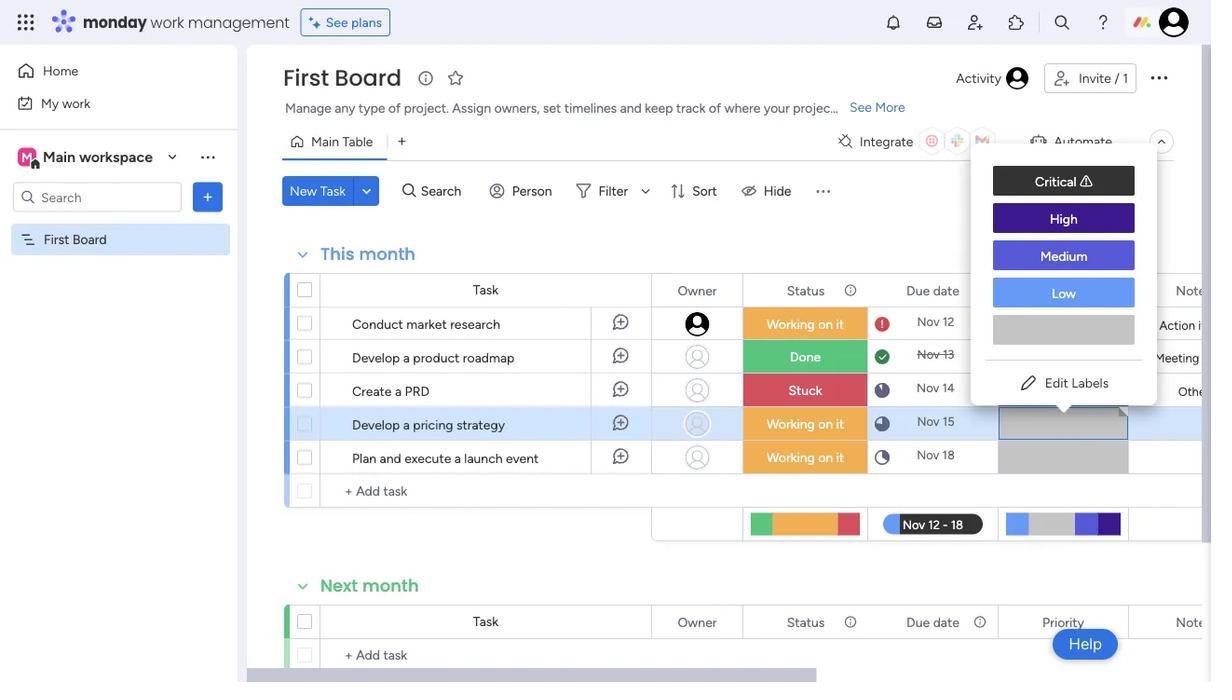 Task type: vqa. For each thing, say whether or not it's contained in the screenshot.
topmost Workspace 'image'
no



Task type: locate. For each thing, give the bounding box(es) containing it.
other
[[1178, 384, 1210, 399]]

0 vertical spatial due date field
[[902, 280, 964, 300]]

3 working from the top
[[767, 450, 815, 465]]

nov for nov 13
[[917, 347, 940, 362]]

board up 'type' on the left top of page
[[335, 62, 402, 94]]

main inside button
[[311, 134, 339, 150]]

my work button
[[11, 88, 200, 118]]

Status field
[[782, 280, 830, 300], [782, 612, 830, 632]]

work for my
[[62, 95, 90, 111]]

see left plans
[[326, 14, 348, 30]]

nov for nov 14
[[917, 381, 939, 396]]

2 notes field from the top
[[1171, 612, 1211, 632]]

month for this month
[[359, 242, 416, 266]]

help image
[[1094, 13, 1112, 32]]

0 horizontal spatial main
[[43, 148, 76, 166]]

strategy
[[456, 416, 505, 432]]

0 horizontal spatial column information image
[[843, 283, 858, 298]]

main left "table"
[[311, 134, 339, 150]]

0 horizontal spatial first
[[44, 232, 69, 247]]

nov 18
[[917, 448, 955, 463]]

1 horizontal spatial work
[[151, 12, 184, 33]]

a left the "launch"
[[454, 450, 461, 466]]

1 vertical spatial first
[[44, 232, 69, 247]]

Owner field
[[673, 280, 722, 300], [673, 612, 722, 632]]

1 working from the top
[[767, 316, 815, 332]]

a for prd
[[395, 383, 402, 399]]

develop down conduct
[[352, 349, 400, 365]]

date
[[933, 282, 960, 298], [933, 614, 960, 630]]

2 priority from the top
[[1043, 614, 1084, 630]]

5 nov from the top
[[917, 448, 939, 463]]

high up edit labels button
[[1050, 349, 1077, 365]]

priority up the "help"
[[1043, 614, 1084, 630]]

develop down create
[[352, 416, 400, 432]]

high up medium option
[[1050, 211, 1078, 227]]

main table
[[311, 134, 373, 150]]

pricing
[[413, 416, 453, 432]]

0 vertical spatial it
[[836, 316, 844, 332]]

0 vertical spatial priority field
[[1038, 280, 1089, 300]]

status for column information image
[[787, 614, 825, 630]]

0 horizontal spatial first board
[[44, 232, 107, 247]]

0 vertical spatial priority
[[1043, 282, 1084, 298]]

options image right 1 in the top of the page
[[1148, 66, 1170, 88]]

15
[[943, 414, 955, 429]]

0 vertical spatial working
[[767, 316, 815, 332]]

and right the plan at the left
[[380, 450, 401, 466]]

2 date from the top
[[933, 614, 960, 630]]

see
[[326, 14, 348, 30], [850, 99, 872, 115]]

product
[[413, 349, 460, 365]]

status field up done
[[782, 280, 830, 300]]

0 vertical spatial status field
[[782, 280, 830, 300]]

nov 12
[[917, 314, 955, 329]]

1 vertical spatial medium
[[1040, 382, 1087, 398]]

status field left column information image
[[782, 612, 830, 632]]

0 vertical spatial option
[[0, 223, 238, 226]]

0 vertical spatial on
[[818, 316, 833, 332]]

1 vertical spatial options image
[[198, 188, 217, 206]]

2 vertical spatial task
[[473, 614, 499, 629]]

medium option
[[993, 240, 1135, 270]]

see more link
[[848, 98, 907, 116]]

1 medium from the top
[[1040, 248, 1088, 264]]

1 vertical spatial due
[[907, 614, 930, 630]]

1 horizontal spatial see
[[850, 99, 872, 115]]

1 vertical spatial see
[[850, 99, 872, 115]]

edit labels button
[[986, 368, 1142, 398]]

option down low
[[993, 315, 1135, 345]]

1 vertical spatial it
[[836, 416, 844, 432]]

0 vertical spatial first board
[[283, 62, 402, 94]]

of right 'type' on the left top of page
[[388, 100, 401, 116]]

1 vertical spatial priority
[[1043, 614, 1084, 630]]

0 vertical spatial task
[[320, 183, 346, 199]]

main right workspace image
[[43, 148, 76, 166]]

1 horizontal spatial and
[[620, 100, 642, 116]]

column information image
[[843, 283, 858, 298], [973, 614, 988, 629]]

task up research
[[473, 282, 499, 298]]

1 vertical spatial status field
[[782, 612, 830, 632]]

due date right column information image
[[907, 614, 960, 630]]

assign
[[452, 100, 491, 116]]

options image
[[1148, 66, 1170, 88], [198, 188, 217, 206]]

1 horizontal spatial first
[[283, 62, 329, 94]]

see for see more
[[850, 99, 872, 115]]

1 horizontal spatial options image
[[1148, 66, 1170, 88]]

a left pricing
[[403, 416, 410, 432]]

0 vertical spatial status
[[787, 282, 825, 298]]

0 vertical spatial see
[[326, 14, 348, 30]]

a left product
[[403, 349, 410, 365]]

2 status from the top
[[787, 614, 825, 630]]

nov left 15
[[917, 414, 940, 429]]

1 vertical spatial priority field
[[1038, 612, 1089, 632]]

0 vertical spatial notes
[[1176, 282, 1211, 298]]

high
[[1050, 211, 1078, 227], [1050, 349, 1077, 365]]

project.
[[404, 100, 449, 116]]

2 vertical spatial it
[[836, 450, 844, 465]]

meeting no
[[1155, 350, 1211, 365]]

medium inside option
[[1040, 248, 1088, 264]]

1 horizontal spatial board
[[335, 62, 402, 94]]

nov left 13
[[917, 347, 940, 362]]

option
[[0, 223, 238, 226], [993, 315, 1135, 345]]

first board up any
[[283, 62, 402, 94]]

home button
[[11, 56, 200, 86]]

option down search in workspace 'field'
[[0, 223, 238, 226]]

medium
[[1040, 248, 1088, 264], [1040, 382, 1087, 398]]

and left keep
[[620, 100, 642, 116]]

1 vertical spatial owner
[[678, 614, 717, 630]]

due up nov 12
[[907, 282, 930, 298]]

1 vertical spatial working on it
[[767, 416, 844, 432]]

work inside button
[[62, 95, 90, 111]]

month right next
[[362, 574, 419, 598]]

0 horizontal spatial of
[[388, 100, 401, 116]]

due date for 1st due date field from the bottom
[[907, 614, 960, 630]]

nov left the 12
[[917, 314, 940, 329]]

dapulse integrations image
[[839, 135, 852, 149]]

⚠️️
[[1080, 174, 1093, 190]]

1 horizontal spatial of
[[709, 100, 721, 116]]

done
[[790, 349, 821, 365]]

first board
[[283, 62, 402, 94], [44, 232, 107, 247]]

0 vertical spatial due
[[907, 282, 930, 298]]

2 notes from the top
[[1176, 614, 1211, 630]]

2 medium from the top
[[1040, 382, 1087, 398]]

1 horizontal spatial main
[[311, 134, 339, 150]]

2 working from the top
[[767, 416, 815, 432]]

track
[[676, 100, 706, 116]]

v2 overdue deadline image
[[875, 315, 890, 333]]

1 priority field from the top
[[1038, 280, 1089, 300]]

plan and execute a launch event
[[352, 450, 539, 466]]

1 priority from the top
[[1043, 282, 1084, 298]]

1 due from the top
[[907, 282, 930, 298]]

nov
[[917, 314, 940, 329], [917, 347, 940, 362], [917, 381, 939, 396], [917, 414, 940, 429], [917, 448, 939, 463]]

2 working on it from the top
[[767, 416, 844, 432]]

market
[[407, 316, 447, 332]]

priority field down medium option
[[1038, 280, 1089, 300]]

apps image
[[1007, 13, 1026, 32]]

/
[[1115, 70, 1120, 86]]

status up done
[[787, 282, 825, 298]]

board
[[335, 62, 402, 94], [73, 232, 107, 247]]

0 vertical spatial board
[[335, 62, 402, 94]]

0 vertical spatial work
[[151, 12, 184, 33]]

2 of from the left
[[709, 100, 721, 116]]

1 vertical spatial task
[[473, 282, 499, 298]]

add view image
[[398, 135, 406, 148]]

automate
[[1054, 134, 1112, 150]]

1 vertical spatial board
[[73, 232, 107, 247]]

0 horizontal spatial board
[[73, 232, 107, 247]]

work right my
[[62, 95, 90, 111]]

work right monday at the top of page
[[151, 12, 184, 33]]

it
[[836, 316, 844, 332], [836, 416, 844, 432], [836, 450, 844, 465]]

1 vertical spatial working
[[767, 416, 815, 432]]

1 vertical spatial option
[[993, 315, 1135, 345]]

working on it
[[767, 316, 844, 332], [767, 416, 844, 432], [767, 450, 844, 465]]

2 nov from the top
[[917, 347, 940, 362]]

2 due date field from the top
[[902, 612, 964, 632]]

hide
[[764, 183, 791, 199]]

1 vertical spatial month
[[362, 574, 419, 598]]

low option
[[993, 278, 1135, 307]]

first down search in workspace 'field'
[[44, 232, 69, 247]]

a left prd
[[395, 383, 402, 399]]

1 vertical spatial status
[[787, 614, 825, 630]]

work for monday
[[151, 12, 184, 33]]

0 vertical spatial date
[[933, 282, 960, 298]]

1 vertical spatial high
[[1050, 349, 1077, 365]]

first inside list box
[[44, 232, 69, 247]]

task inside button
[[320, 183, 346, 199]]

due date field right column information image
[[902, 612, 964, 632]]

column information image
[[843, 614, 858, 629]]

status field for column information icon for status
[[782, 280, 830, 300]]

0 vertical spatial medium
[[1040, 248, 1088, 264]]

1 nov from the top
[[917, 314, 940, 329]]

develop for develop a pricing strategy
[[352, 416, 400, 432]]

see left more
[[850, 99, 872, 115]]

priority field up the "help"
[[1038, 612, 1089, 632]]

0 horizontal spatial see
[[326, 14, 348, 30]]

ruby anderson image
[[1159, 7, 1189, 37]]

Notes field
[[1171, 280, 1211, 300], [1171, 612, 1211, 632]]

Due date field
[[902, 280, 964, 300], [902, 612, 964, 632]]

date for 1st due date field from the bottom
[[933, 614, 960, 630]]

priority
[[1043, 282, 1084, 298], [1043, 614, 1084, 630]]

column information image for due date
[[973, 614, 988, 629]]

keep
[[645, 100, 673, 116]]

0 vertical spatial and
[[620, 100, 642, 116]]

due date
[[907, 282, 960, 298], [907, 614, 960, 630]]

2 vertical spatial working
[[767, 450, 815, 465]]

list box
[[971, 151, 1157, 360]]

due for first due date field
[[907, 282, 930, 298]]

develop a product roadmap
[[352, 349, 515, 365]]

1 of from the left
[[388, 100, 401, 116]]

0 vertical spatial working on it
[[767, 316, 844, 332]]

0 vertical spatial owner
[[678, 282, 717, 298]]

nov left 14
[[917, 381, 939, 396]]

3 nov from the top
[[917, 381, 939, 396]]

1 notes from the top
[[1176, 282, 1211, 298]]

of right track
[[709, 100, 721, 116]]

board down search in workspace 'field'
[[73, 232, 107, 247]]

see inside see more link
[[850, 99, 872, 115]]

2 vertical spatial working on it
[[767, 450, 844, 465]]

status left column information image
[[787, 614, 825, 630]]

due
[[907, 282, 930, 298], [907, 614, 930, 630]]

develop
[[352, 349, 400, 365], [352, 416, 400, 432]]

event
[[506, 450, 539, 466]]

edit
[[1045, 375, 1069, 391]]

1 develop from the top
[[352, 349, 400, 365]]

2 vertical spatial on
[[818, 450, 833, 465]]

2 due date from the top
[[907, 614, 960, 630]]

owner
[[678, 282, 717, 298], [678, 614, 717, 630]]

arrow down image
[[635, 180, 657, 202]]

1 due date field from the top
[[902, 280, 964, 300]]

main for main workspace
[[43, 148, 76, 166]]

see inside see plans button
[[326, 14, 348, 30]]

2 status field from the top
[[782, 612, 830, 632]]

home
[[43, 63, 78, 79]]

working
[[767, 316, 815, 332], [767, 416, 815, 432], [767, 450, 815, 465]]

1 vertical spatial column information image
[[973, 614, 988, 629]]

and
[[620, 100, 642, 116], [380, 450, 401, 466]]

status
[[787, 282, 825, 298], [787, 614, 825, 630]]

1 vertical spatial develop
[[352, 416, 400, 432]]

0 horizontal spatial work
[[62, 95, 90, 111]]

1 due date from the top
[[907, 282, 960, 298]]

a
[[403, 349, 410, 365], [395, 383, 402, 399], [403, 416, 410, 432], [454, 450, 461, 466]]

1 status from the top
[[787, 282, 825, 298]]

v2 done deadline image
[[875, 348, 890, 366]]

4 nov from the top
[[917, 414, 940, 429]]

0 vertical spatial first
[[283, 62, 329, 94]]

help
[[1069, 634, 1102, 654]]

meeting
[[1155, 350, 1200, 365]]

see plans
[[326, 14, 382, 30]]

month right this
[[359, 242, 416, 266]]

main inside workspace selection element
[[43, 148, 76, 166]]

project
[[793, 100, 835, 116]]

0 vertical spatial owner field
[[673, 280, 722, 300]]

task up + add task text field
[[473, 614, 499, 629]]

2 due from the top
[[907, 614, 930, 630]]

1 vertical spatial notes field
[[1171, 612, 1211, 632]]

first board inside list box
[[44, 232, 107, 247]]

1 date from the top
[[933, 282, 960, 298]]

0 vertical spatial month
[[359, 242, 416, 266]]

options image down workspace options 'icon'
[[198, 188, 217, 206]]

Search field
[[416, 178, 472, 204]]

date for first due date field
[[933, 282, 960, 298]]

search everything image
[[1053, 13, 1071, 32]]

due date field up nov 12
[[902, 280, 964, 300]]

first board down search in workspace 'field'
[[44, 232, 107, 247]]

0 vertical spatial develop
[[352, 349, 400, 365]]

nov for nov 12
[[917, 314, 940, 329]]

Next month field
[[316, 574, 424, 598]]

3 it from the top
[[836, 450, 844, 465]]

collapse board header image
[[1154, 134, 1169, 149]]

0 vertical spatial due date
[[907, 282, 960, 298]]

monday
[[83, 12, 147, 33]]

invite members image
[[966, 13, 985, 32]]

0 vertical spatial high
[[1050, 211, 1078, 227]]

Search in workspace field
[[39, 186, 156, 208]]

+ Add task text field
[[330, 644, 643, 666]]

stuck
[[789, 382, 822, 398]]

1 status field from the top
[[782, 280, 830, 300]]

due date up nov 12
[[907, 282, 960, 298]]

type
[[359, 100, 385, 116]]

edit labels
[[1045, 375, 1109, 391]]

1 vertical spatial and
[[380, 450, 401, 466]]

1 vertical spatial work
[[62, 95, 90, 111]]

1 horizontal spatial column information image
[[973, 614, 988, 629]]

workspace options image
[[198, 147, 217, 166]]

Priority field
[[1038, 280, 1089, 300], [1038, 612, 1089, 632]]

1 vertical spatial owner field
[[673, 612, 722, 632]]

priority down medium option
[[1043, 282, 1084, 298]]

first up manage
[[283, 62, 329, 94]]

2 develop from the top
[[352, 416, 400, 432]]

create
[[352, 383, 392, 399]]

develop for develop a product roadmap
[[352, 349, 400, 365]]

1 vertical spatial due date
[[907, 614, 960, 630]]

1 vertical spatial first board
[[44, 232, 107, 247]]

1 vertical spatial on
[[818, 416, 833, 432]]

notes
[[1176, 282, 1211, 298], [1176, 614, 1211, 630]]

nov for nov 15
[[917, 414, 940, 429]]

m
[[21, 149, 33, 165]]

1 on from the top
[[818, 316, 833, 332]]

1 horizontal spatial option
[[993, 315, 1135, 345]]

1 vertical spatial due date field
[[902, 612, 964, 632]]

0 horizontal spatial options image
[[198, 188, 217, 206]]

1 vertical spatial notes
[[1176, 614, 1211, 630]]

1 vertical spatial date
[[933, 614, 960, 630]]

create a prd
[[352, 383, 430, 399]]

task right new
[[320, 183, 346, 199]]

nov left 18 on the right
[[917, 448, 939, 463]]

0 horizontal spatial and
[[380, 450, 401, 466]]

0 vertical spatial column information image
[[843, 283, 858, 298]]

month for next month
[[362, 574, 419, 598]]

task
[[320, 183, 346, 199], [473, 282, 499, 298], [473, 614, 499, 629]]

due right column information image
[[907, 614, 930, 630]]

add to favorites image
[[446, 68, 465, 87]]

0 vertical spatial notes field
[[1171, 280, 1211, 300]]



Task type: describe. For each thing, give the bounding box(es) containing it.
workspace
[[79, 148, 153, 166]]

develop a pricing strategy
[[352, 416, 505, 432]]

conduct
[[352, 316, 403, 332]]

manage
[[285, 100, 331, 116]]

hide button
[[734, 176, 803, 206]]

1 it from the top
[[836, 316, 844, 332]]

no
[[1203, 350, 1211, 365]]

select product image
[[17, 13, 35, 32]]

due date for first due date field
[[907, 282, 960, 298]]

0 vertical spatial options image
[[1148, 66, 1170, 88]]

labels
[[1072, 375, 1109, 391]]

1 owner from the top
[[678, 282, 717, 298]]

invite / 1 button
[[1044, 63, 1137, 93]]

next month
[[321, 574, 419, 598]]

this
[[321, 242, 355, 266]]

prd
[[405, 383, 430, 399]]

main table button
[[282, 127, 387, 157]]

manage any type of project. assign owners, set timelines and keep track of where your project stands.
[[285, 100, 880, 116]]

where
[[724, 100, 761, 116]]

owners,
[[494, 100, 540, 116]]

12
[[943, 314, 955, 329]]

launch
[[464, 450, 503, 466]]

see for see plans
[[326, 14, 348, 30]]

workspace image
[[18, 147, 36, 167]]

integrate
[[860, 134, 913, 150]]

main for main table
[[311, 134, 339, 150]]

show board description image
[[415, 69, 437, 88]]

new task button
[[282, 176, 353, 206]]

activity
[[956, 70, 1002, 86]]

high inside option
[[1050, 211, 1078, 227]]

invite / 1
[[1079, 70, 1128, 86]]

first board list box
[[0, 220, 238, 507]]

board inside list box
[[73, 232, 107, 247]]

14
[[942, 381, 955, 396]]

0 horizontal spatial option
[[0, 223, 238, 226]]

roadmap
[[463, 349, 515, 365]]

task for next month
[[473, 614, 499, 629]]

task for this month
[[473, 282, 499, 298]]

a for pricing
[[403, 416, 410, 432]]

status field for column information image
[[782, 612, 830, 632]]

main workspace
[[43, 148, 153, 166]]

inbox image
[[925, 13, 944, 32]]

invite
[[1079, 70, 1111, 86]]

my work
[[41, 95, 90, 111]]

First Board field
[[279, 62, 406, 94]]

execute
[[405, 450, 451, 466]]

v2 search image
[[403, 181, 416, 201]]

my
[[41, 95, 59, 111]]

autopilot image
[[1031, 129, 1047, 153]]

1 owner field from the top
[[673, 280, 722, 300]]

1 working on it from the top
[[767, 316, 844, 332]]

3 on from the top
[[818, 450, 833, 465]]

critical ⚠️️
[[1035, 174, 1093, 190]]

2 it from the top
[[836, 416, 844, 432]]

research
[[450, 316, 500, 332]]

new
[[290, 183, 317, 199]]

critical
[[1035, 174, 1077, 190]]

more
[[875, 99, 905, 115]]

any
[[335, 100, 355, 116]]

priority for first priority field from the bottom of the page
[[1043, 614, 1084, 630]]

conduct market research
[[352, 316, 500, 332]]

new task
[[290, 183, 346, 199]]

your
[[764, 100, 790, 116]]

due for 1st due date field from the bottom
[[907, 614, 930, 630]]

action
[[1160, 318, 1195, 333]]

management
[[188, 12, 289, 33]]

set
[[543, 100, 561, 116]]

2 owner field from the top
[[673, 612, 722, 632]]

This month field
[[316, 242, 420, 266]]

priority for second priority field from the bottom
[[1043, 282, 1084, 298]]

nov 13
[[917, 347, 954, 362]]

2 on from the top
[[818, 416, 833, 432]]

action ite
[[1160, 318, 1211, 333]]

see plans button
[[301, 8, 391, 36]]

see more
[[850, 99, 905, 115]]

workspace selection element
[[18, 146, 156, 170]]

person button
[[482, 176, 563, 206]]

sort
[[692, 183, 717, 199]]

list box containing critical ⚠️️
[[971, 151, 1157, 360]]

this month
[[321, 242, 416, 266]]

+ Add task text field
[[330, 480, 643, 502]]

timelines
[[564, 100, 617, 116]]

nov for nov 18
[[917, 448, 939, 463]]

13
[[943, 347, 954, 362]]

high option
[[993, 203, 1135, 233]]

ite
[[1198, 318, 1211, 333]]

table
[[342, 134, 373, 150]]

critical ⚠️️ option
[[993, 166, 1135, 196]]

help button
[[1053, 629, 1118, 660]]

notifications image
[[884, 13, 903, 32]]

sort button
[[663, 176, 728, 206]]

plans
[[351, 14, 382, 30]]

plan
[[352, 450, 377, 466]]

3 working on it from the top
[[767, 450, 844, 465]]

1
[[1123, 70, 1128, 86]]

low
[[1052, 286, 1076, 301]]

1 horizontal spatial first board
[[283, 62, 402, 94]]

2 priority field from the top
[[1038, 612, 1089, 632]]

person
[[512, 183, 552, 199]]

status for column information icon for status
[[787, 282, 825, 298]]

monday work management
[[83, 12, 289, 33]]

stands.
[[839, 100, 880, 116]]

menu image
[[814, 182, 832, 200]]

nov 15
[[917, 414, 955, 429]]

2 owner from the top
[[678, 614, 717, 630]]

column information image for status
[[843, 283, 858, 298]]

1 notes field from the top
[[1171, 280, 1211, 300]]

18
[[942, 448, 955, 463]]

nov 14
[[917, 381, 955, 396]]

next
[[321, 574, 358, 598]]

a for product
[[403, 349, 410, 365]]

activity button
[[949, 63, 1037, 93]]

filter
[[599, 183, 628, 199]]

filter button
[[569, 176, 657, 206]]

angle down image
[[362, 184, 371, 198]]



